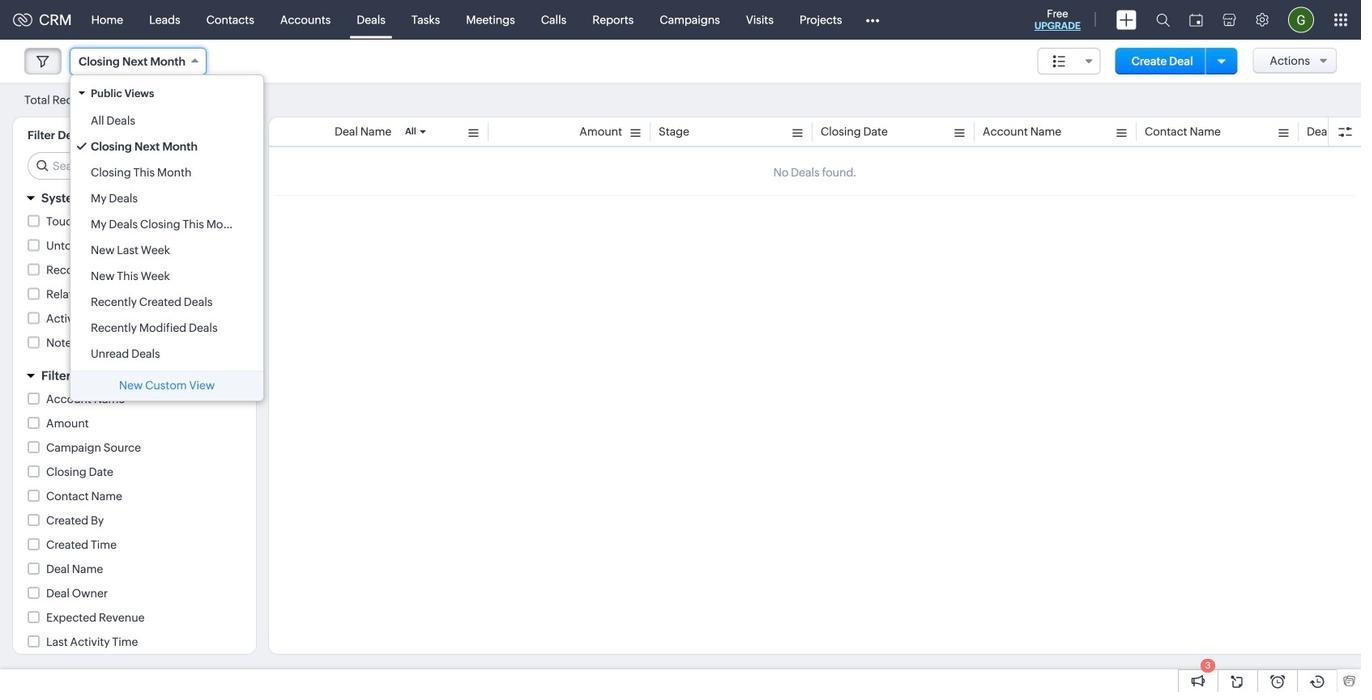 Task type: describe. For each thing, give the bounding box(es) containing it.
search element
[[1146, 0, 1180, 40]]

search image
[[1156, 13, 1170, 27]]

size image
[[1053, 54, 1066, 69]]

calendar image
[[1189, 13, 1203, 26]]

Other Modules field
[[855, 7, 890, 33]]

none field size
[[1038, 48, 1101, 75]]

create menu element
[[1107, 0, 1146, 39]]



Task type: vqa. For each thing, say whether or not it's contained in the screenshot.
Contacts "image"
no



Task type: locate. For each thing, give the bounding box(es) containing it.
region
[[70, 108, 263, 367]]

logo image
[[13, 13, 32, 26]]

profile element
[[1279, 0, 1324, 39]]

create menu image
[[1116, 10, 1137, 30]]

profile image
[[1288, 7, 1314, 33]]

None field
[[70, 48, 207, 75], [1038, 48, 1101, 75], [70, 48, 207, 75]]

Search text field
[[28, 153, 243, 179]]



